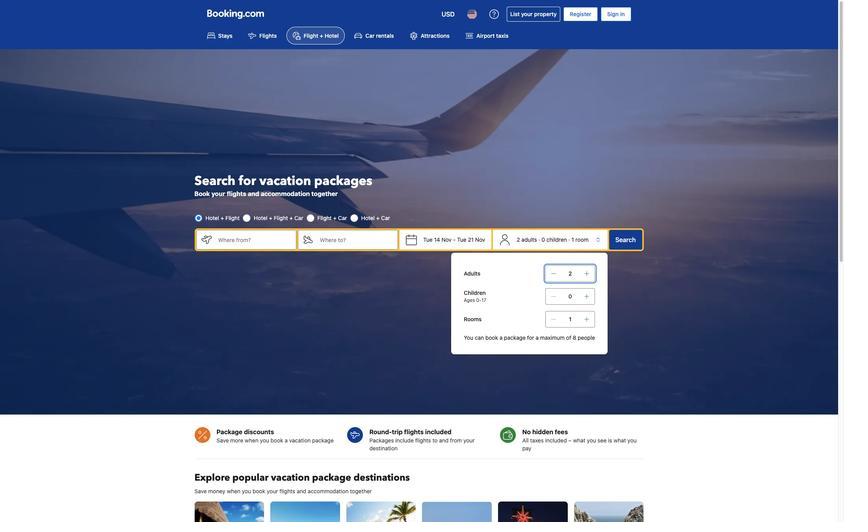 Task type: locate. For each thing, give the bounding box(es) containing it.
1 horizontal spatial a
[[500, 335, 503, 341]]

list
[[510, 11, 520, 17]]

flights link
[[242, 27, 283, 45]]

1 horizontal spatial when
[[245, 438, 258, 444]]

can
[[475, 335, 484, 341]]

1 horizontal spatial 2
[[569, 270, 572, 277]]

· right adults
[[539, 237, 540, 243]]

together inside search for vacation packages book your flights and accommodation together
[[311, 190, 338, 198]]

1 vertical spatial and
[[439, 438, 449, 444]]

1 up of
[[569, 316, 572, 323]]

your inside list your property link
[[521, 11, 533, 17]]

1 horizontal spatial what
[[614, 438, 626, 444]]

0 horizontal spatial ·
[[539, 237, 540, 243]]

flight
[[304, 32, 318, 39], [225, 215, 240, 222], [274, 215, 288, 222], [318, 215, 332, 222]]

airport taxis link
[[459, 27, 515, 45]]

children
[[464, 290, 486, 296]]

2 down 2 adults · 0 children · 1 room
[[569, 270, 572, 277]]

list your property
[[510, 11, 557, 17]]

1 left room
[[572, 237, 574, 243]]

+
[[320, 32, 323, 39], [221, 215, 224, 222], [269, 215, 272, 222], [289, 215, 293, 222], [333, 215, 337, 222], [376, 215, 380, 222]]

sign in link
[[601, 7, 631, 21]]

2 adults · 0 children · 1 room
[[517, 237, 589, 243]]

search inside search for vacation packages book your flights and accommodation together
[[194, 173, 235, 190]]

save
[[217, 438, 229, 444], [194, 488, 207, 495]]

together
[[311, 190, 338, 198], [350, 488, 372, 495]]

flight + hotel
[[304, 32, 339, 39]]

1 horizontal spatial together
[[350, 488, 372, 495]]

book right can
[[485, 335, 498, 341]]

0 horizontal spatial a
[[285, 438, 288, 444]]

+ for hotel + flight + car
[[269, 215, 272, 222]]

0 vertical spatial 0
[[542, 237, 545, 243]]

·
[[539, 237, 540, 243], [568, 237, 570, 243]]

1 horizontal spatial tue
[[457, 237, 466, 243]]

tue right -
[[457, 237, 466, 243]]

see
[[598, 438, 607, 444]]

0 vertical spatial and
[[248, 190, 259, 198]]

0 horizontal spatial 0
[[542, 237, 545, 243]]

you down popular
[[242, 488, 251, 495]]

tue left 14
[[423, 237, 433, 243]]

your right list
[[521, 11, 533, 17]]

1 horizontal spatial ·
[[568, 237, 570, 243]]

+ for hotel + flight
[[221, 215, 224, 222]]

stays
[[218, 32, 233, 39]]

14
[[434, 237, 440, 243]]

1 vertical spatial search
[[615, 237, 636, 244]]

0 horizontal spatial 2
[[517, 237, 520, 243]]

1 vertical spatial included
[[545, 438, 567, 444]]

register link
[[563, 7, 598, 21]]

airport taxis
[[476, 32, 509, 39]]

0 vertical spatial included
[[425, 429, 452, 436]]

0 vertical spatial 2
[[517, 237, 520, 243]]

1 what from the left
[[573, 438, 585, 444]]

your right the book
[[211, 190, 225, 198]]

hotel + flight + car
[[254, 215, 303, 222]]

a inside package discounts save more when you book a vacation package
[[285, 438, 288, 444]]

flight + hotel link
[[286, 27, 345, 45]]

and inside search for vacation packages book your flights and accommodation together
[[248, 190, 259, 198]]

no hidden fees all taxes included – what you see is what you pay
[[522, 429, 637, 452]]

your
[[521, 11, 533, 17], [211, 190, 225, 198], [463, 438, 475, 444], [267, 488, 278, 495]]

2 vertical spatial and
[[297, 488, 306, 495]]

2 horizontal spatial and
[[439, 438, 449, 444]]

included down fees
[[545, 438, 567, 444]]

0 horizontal spatial what
[[573, 438, 585, 444]]

included inside no hidden fees all taxes included – what you see is what you pay
[[545, 438, 567, 444]]

children ages 0-17
[[464, 290, 486, 303]]

save down the package
[[217, 438, 229, 444]]

car inside "link"
[[365, 32, 375, 39]]

book inside package discounts save more when you book a vacation package
[[271, 438, 283, 444]]

1 vertical spatial package
[[312, 438, 334, 444]]

2 horizontal spatial book
[[485, 335, 498, 341]]

1 horizontal spatial search
[[615, 237, 636, 244]]

2 vertical spatial package
[[312, 472, 351, 485]]

0 vertical spatial together
[[311, 190, 338, 198]]

0 horizontal spatial for
[[239, 173, 256, 190]]

included
[[425, 429, 452, 436], [545, 438, 567, 444]]

flights
[[227, 190, 246, 198], [404, 429, 424, 436], [415, 438, 431, 444], [280, 488, 295, 495]]

1 vertical spatial for
[[527, 335, 534, 341]]

your inside search for vacation packages book your flights and accommodation together
[[211, 190, 225, 198]]

package discounts save more when you book a vacation package
[[217, 429, 334, 444]]

1 vertical spatial vacation
[[289, 438, 311, 444]]

1 vertical spatial 1
[[569, 316, 572, 323]]

0 horizontal spatial tue
[[423, 237, 433, 243]]

0 vertical spatial accommodation
[[261, 190, 310, 198]]

money
[[208, 488, 225, 495]]

together down "packages"
[[311, 190, 338, 198]]

0-
[[476, 298, 481, 303]]

nov
[[442, 237, 452, 243], [475, 237, 485, 243]]

you down discounts
[[260, 438, 269, 444]]

in
[[620, 11, 625, 17]]

0 horizontal spatial nov
[[442, 237, 452, 243]]

+ for flight + car
[[333, 215, 337, 222]]

of
[[566, 335, 571, 341]]

0 horizontal spatial together
[[311, 190, 338, 198]]

packages
[[314, 173, 372, 190]]

2 for 2 adults · 0 children · 1 room
[[517, 237, 520, 243]]

2 nov from the left
[[475, 237, 485, 243]]

17
[[481, 298, 486, 303]]

vacation inside explore popular vacation package destinations save money when you book your flights and accommodation together
[[271, 472, 310, 485]]

when right money on the bottom
[[227, 488, 240, 495]]

1 horizontal spatial save
[[217, 438, 229, 444]]

when
[[245, 438, 258, 444], [227, 488, 240, 495]]

2 left adults
[[517, 237, 520, 243]]

21
[[468, 237, 474, 243]]

save inside package discounts save more when you book a vacation package
[[217, 438, 229, 444]]

1 horizontal spatial and
[[297, 488, 306, 495]]

book inside explore popular vacation package destinations save money when you book your flights and accommodation together
[[253, 488, 265, 495]]

1 horizontal spatial included
[[545, 438, 567, 444]]

popular
[[232, 472, 269, 485]]

what right is
[[614, 438, 626, 444]]

+ for flight + hotel
[[320, 32, 323, 39]]

your right from
[[463, 438, 475, 444]]

for
[[239, 173, 256, 190], [527, 335, 534, 341]]

included inside round-trip flights included packages include flights to and from your destination
[[425, 429, 452, 436]]

2 for 2
[[569, 270, 572, 277]]

vacation inside search for vacation packages book your flights and accommodation together
[[259, 173, 311, 190]]

1 horizontal spatial nov
[[475, 237, 485, 243]]

1 vertical spatial together
[[350, 488, 372, 495]]

vacation
[[259, 173, 311, 190], [289, 438, 311, 444], [271, 472, 310, 485]]

hotel for hotel + car
[[361, 215, 375, 222]]

search inside button
[[615, 237, 636, 244]]

0 horizontal spatial search
[[194, 173, 235, 190]]

tue 14 nov - tue 21 nov
[[423, 237, 485, 243]]

1 tue from the left
[[423, 237, 433, 243]]

hotel
[[325, 32, 339, 39], [206, 215, 219, 222], [254, 215, 267, 222], [361, 215, 375, 222]]

1 vertical spatial 2
[[569, 270, 572, 277]]

included up to
[[425, 429, 452, 436]]

stays link
[[201, 27, 239, 45]]

tue
[[423, 237, 433, 243], [457, 237, 466, 243]]

0 horizontal spatial save
[[194, 488, 207, 495]]

save inside explore popular vacation package destinations save money when you book your flights and accommodation together
[[194, 488, 207, 495]]

save left money on the bottom
[[194, 488, 207, 495]]

0 vertical spatial search
[[194, 173, 235, 190]]

+ for hotel + car
[[376, 215, 380, 222]]

0 horizontal spatial book
[[253, 488, 265, 495]]

and
[[248, 190, 259, 198], [439, 438, 449, 444], [297, 488, 306, 495]]

together down destinations
[[350, 488, 372, 495]]

package
[[504, 335, 526, 341], [312, 438, 334, 444], [312, 472, 351, 485]]

–
[[568, 438, 572, 444]]

1 horizontal spatial book
[[271, 438, 283, 444]]

0 horizontal spatial included
[[425, 429, 452, 436]]

0 horizontal spatial when
[[227, 488, 240, 495]]

2 · from the left
[[568, 237, 570, 243]]

book down popular
[[253, 488, 265, 495]]

0 vertical spatial save
[[217, 438, 229, 444]]

hotel for hotel + flight
[[206, 215, 219, 222]]

0 vertical spatial when
[[245, 438, 258, 444]]

nov right 21
[[475, 237, 485, 243]]

1 horizontal spatial for
[[527, 335, 534, 341]]

1 · from the left
[[539, 237, 540, 243]]

1
[[572, 237, 574, 243], [569, 316, 572, 323]]

what
[[573, 438, 585, 444], [614, 438, 626, 444]]

is
[[608, 438, 612, 444]]

2 vertical spatial book
[[253, 488, 265, 495]]

2
[[517, 237, 520, 243], [569, 270, 572, 277]]

search
[[194, 173, 235, 190], [615, 237, 636, 244]]

and inside explore popular vacation package destinations save money when you book your flights and accommodation together
[[297, 488, 306, 495]]

2 vertical spatial vacation
[[271, 472, 310, 485]]

· right "children"
[[568, 237, 570, 243]]

0 horizontal spatial and
[[248, 190, 259, 198]]

what right –
[[573, 438, 585, 444]]

when down discounts
[[245, 438, 258, 444]]

package inside package discounts save more when you book a vacation package
[[312, 438, 334, 444]]

from
[[450, 438, 462, 444]]

1 vertical spatial when
[[227, 488, 240, 495]]

car
[[365, 32, 375, 39], [294, 215, 303, 222], [338, 215, 347, 222], [381, 215, 390, 222]]

1 vertical spatial book
[[271, 438, 283, 444]]

-
[[453, 237, 456, 243]]

your down popular
[[267, 488, 278, 495]]

destination
[[369, 446, 398, 452]]

0
[[542, 237, 545, 243], [569, 293, 572, 300]]

1 nov from the left
[[442, 237, 452, 243]]

accommodation
[[261, 190, 310, 198], [308, 488, 349, 495]]

book
[[485, 335, 498, 341], [271, 438, 283, 444], [253, 488, 265, 495]]

more
[[230, 438, 243, 444]]

0 vertical spatial for
[[239, 173, 256, 190]]

0 vertical spatial vacation
[[259, 173, 311, 190]]

book down discounts
[[271, 438, 283, 444]]

you
[[260, 438, 269, 444], [587, 438, 596, 444], [628, 438, 637, 444], [242, 488, 251, 495]]

1 vertical spatial accommodation
[[308, 488, 349, 495]]

8
[[573, 335, 576, 341]]

1 vertical spatial save
[[194, 488, 207, 495]]

discounts
[[244, 429, 274, 436]]

nov left -
[[442, 237, 452, 243]]

1 horizontal spatial 0
[[569, 293, 572, 300]]

flights inside search for vacation packages book your flights and accommodation together
[[227, 190, 246, 198]]



Task type: describe. For each thing, give the bounding box(es) containing it.
fees
[[555, 429, 568, 436]]

you left see
[[587, 438, 596, 444]]

attractions
[[421, 32, 450, 39]]

Where to? field
[[314, 230, 398, 250]]

search for vacation packages book your flights and accommodation together
[[194, 173, 372, 198]]

packages
[[369, 438, 394, 444]]

for inside search for vacation packages book your flights and accommodation together
[[239, 173, 256, 190]]

hidden
[[532, 429, 553, 436]]

you inside package discounts save more when you book a vacation package
[[260, 438, 269, 444]]

you
[[464, 335, 473, 341]]

taxes
[[530, 438, 544, 444]]

you inside explore popular vacation package destinations save money when you book your flights and accommodation together
[[242, 488, 251, 495]]

property
[[534, 11, 557, 17]]

sign
[[607, 11, 619, 17]]

attractions link
[[403, 27, 456, 45]]

1 vertical spatial 0
[[569, 293, 572, 300]]

Where from? field
[[212, 230, 296, 250]]

hotel + flight
[[206, 215, 240, 222]]

usd button
[[437, 5, 459, 24]]

no
[[522, 429, 531, 436]]

0 vertical spatial package
[[504, 335, 526, 341]]

2 horizontal spatial a
[[536, 335, 539, 341]]

and inside round-trip flights included packages include flights to and from your destination
[[439, 438, 449, 444]]

you right is
[[628, 438, 637, 444]]

ages
[[464, 298, 475, 303]]

vacation for packages
[[259, 173, 311, 190]]

when inside explore popular vacation package destinations save money when you book your flights and accommodation together
[[227, 488, 240, 495]]

0 vertical spatial 1
[[572, 237, 574, 243]]

your inside round-trip flights included packages include flights to and from your destination
[[463, 438, 475, 444]]

hotel for hotel + flight + car
[[254, 215, 267, 222]]

include
[[395, 438, 414, 444]]

book
[[194, 190, 210, 198]]

adults
[[522, 237, 537, 243]]

together inside explore popular vacation package destinations save money when you book your flights and accommodation together
[[350, 488, 372, 495]]

people
[[578, 335, 595, 341]]

flights inside explore popular vacation package destinations save money when you book your flights and accommodation together
[[280, 488, 295, 495]]

car rentals
[[365, 32, 394, 39]]

register
[[570, 11, 591, 17]]

usd
[[442, 11, 455, 18]]

0 vertical spatial book
[[485, 335, 498, 341]]

accommodation inside explore popular vacation package destinations save money when you book your flights and accommodation together
[[308, 488, 349, 495]]

when inside package discounts save more when you book a vacation package
[[245, 438, 258, 444]]

destinations
[[354, 472, 410, 485]]

vacation inside package discounts save more when you book a vacation package
[[289, 438, 311, 444]]

to
[[433, 438, 438, 444]]

search for search
[[615, 237, 636, 244]]

flights
[[259, 32, 277, 39]]

hotel + car
[[361, 215, 390, 222]]

children
[[547, 237, 567, 243]]

list your property link
[[507, 7, 560, 22]]

search for search for vacation packages book your flights and accommodation together
[[194, 173, 235, 190]]

explore popular vacation package destinations save money when you book your flights and accommodation together
[[194, 472, 410, 495]]

2 what from the left
[[614, 438, 626, 444]]

car rentals link
[[348, 27, 400, 45]]

round-trip flights included packages include flights to and from your destination
[[369, 429, 475, 452]]

pay
[[522, 446, 531, 452]]

explore
[[194, 472, 230, 485]]

round-
[[369, 429, 392, 436]]

package inside explore popular vacation package destinations save money when you book your flights and accommodation together
[[312, 472, 351, 485]]

airport
[[476, 32, 495, 39]]

sign in
[[607, 11, 625, 17]]

you can book a package for a maximum of 8 people
[[464, 335, 595, 341]]

accommodation inside search for vacation packages book your flights and accommodation together
[[261, 190, 310, 198]]

search button
[[609, 230, 642, 250]]

package
[[217, 429, 242, 436]]

flight + car
[[318, 215, 347, 222]]

booking.com online hotel reservations image
[[207, 9, 264, 19]]

rooms
[[464, 316, 482, 323]]

maximum
[[540, 335, 565, 341]]

vacation for package
[[271, 472, 310, 485]]

rentals
[[376, 32, 394, 39]]

2 tue from the left
[[457, 237, 466, 243]]

adults
[[464, 270, 480, 277]]

trip
[[392, 429, 403, 436]]

taxis
[[496, 32, 509, 39]]

room
[[576, 237, 589, 243]]

all
[[522, 438, 529, 444]]

your inside explore popular vacation package destinations save money when you book your flights and accommodation together
[[267, 488, 278, 495]]



Task type: vqa. For each thing, say whether or not it's contained in the screenshot.
Select
no



